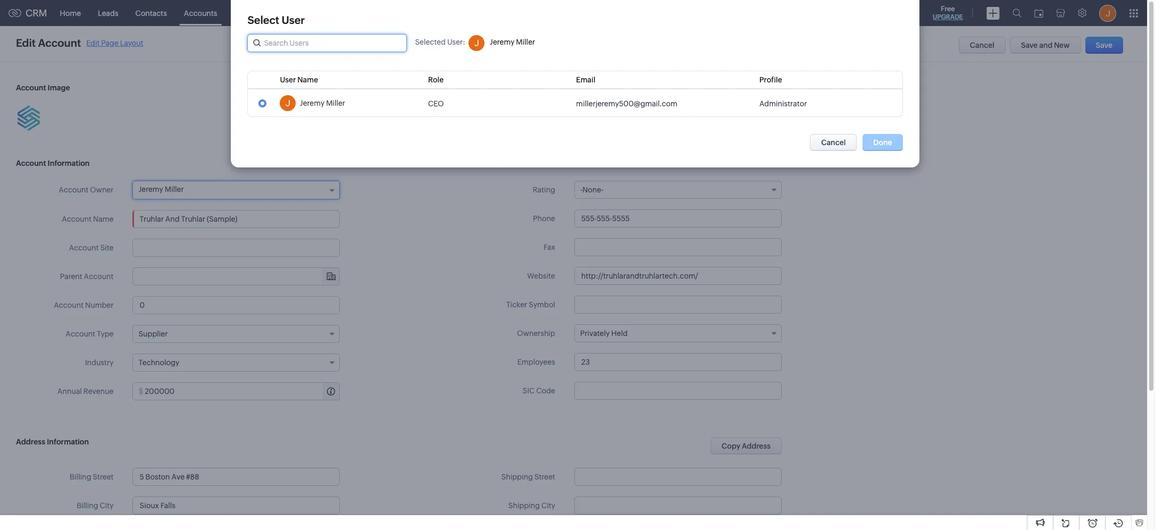 Task type: locate. For each thing, give the bounding box(es) containing it.
city
[[100, 502, 114, 510], [542, 502, 555, 510]]

cancel
[[970, 41, 995, 49], [821, 138, 846, 147]]

1 horizontal spatial cancel
[[970, 41, 995, 49]]

account down account owner
[[62, 215, 92, 223]]

image image
[[16, 105, 41, 131]]

information up account owner
[[48, 159, 90, 168]]

0 vertical spatial cancel
[[970, 41, 995, 49]]

annual revenue
[[57, 387, 114, 396]]

billing up billing city
[[70, 473, 91, 481]]

shipping for shipping street
[[502, 473, 533, 481]]

2 horizontal spatial jeremy
[[490, 38, 515, 46]]

miller
[[516, 38, 535, 46], [326, 99, 346, 107], [165, 185, 184, 194]]

edit account edit page layout
[[16, 37, 143, 49]]

account right parent
[[84, 272, 114, 281]]

0 horizontal spatial jeremy
[[139, 185, 163, 194]]

home
[[60, 9, 81, 17]]

copy
[[722, 442, 741, 451]]

ownership
[[517, 329, 555, 338]]

information up billing street
[[47, 438, 89, 446]]

information for address
[[47, 438, 89, 446]]

fax
[[544, 243, 555, 252]]

0 horizontal spatial name
[[93, 215, 114, 223]]

0 vertical spatial information
[[48, 159, 90, 168]]

shipping
[[502, 473, 533, 481], [509, 502, 540, 510]]

shipping for shipping city
[[509, 502, 540, 510]]

profile
[[760, 76, 782, 84]]

number
[[85, 301, 114, 310]]

site
[[100, 244, 114, 252]]

city down billing street
[[100, 502, 114, 510]]

1 vertical spatial information
[[47, 438, 89, 446]]

parent account
[[60, 272, 114, 281]]

billing
[[70, 473, 91, 481], [77, 502, 98, 510]]

account for account name
[[62, 215, 92, 223]]

name up site at the left
[[93, 215, 114, 223]]

2 horizontal spatial jeremy miller
[[490, 38, 535, 46]]

jeremy right owner
[[139, 185, 163, 194]]

shipping down the "shipping street"
[[509, 502, 540, 510]]

0 vertical spatial jeremy
[[490, 38, 515, 46]]

city down the "shipping street"
[[542, 502, 555, 510]]

1 horizontal spatial edit
[[86, 39, 100, 47]]

city for billing city
[[100, 502, 114, 510]]

account left image at the left of the page
[[16, 84, 46, 92]]

account for account site
[[69, 244, 99, 252]]

annual
[[57, 387, 82, 396]]

1 city from the left
[[100, 502, 114, 510]]

account left 'type'
[[66, 330, 95, 338]]

1 vertical spatial jeremy
[[300, 99, 325, 107]]

name down search users text field
[[298, 76, 318, 84]]

information
[[48, 159, 90, 168], [47, 438, 89, 446]]

free
[[941, 5, 955, 13]]

account left site at the left
[[69, 244, 99, 252]]

street up the shipping city
[[535, 473, 555, 481]]

2 horizontal spatial miller
[[516, 38, 535, 46]]

employees
[[518, 358, 555, 367]]

street
[[93, 473, 114, 481], [535, 473, 555, 481]]

contacts link
[[127, 0, 175, 26]]

1 vertical spatial miller
[[326, 99, 346, 107]]

1 vertical spatial jeremy miller
[[300, 99, 346, 107]]

copy address button
[[711, 438, 782, 455]]

cancel button
[[959, 37, 1006, 54], [810, 134, 857, 151]]

address information copy address
[[16, 438, 771, 451]]

cancel for the bottommost cancel button
[[821, 138, 846, 147]]

0 horizontal spatial cancel
[[821, 138, 846, 147]]

leads
[[98, 9, 118, 17]]

jeremy
[[490, 38, 515, 46], [300, 99, 325, 107], [139, 185, 163, 194]]

account
[[38, 37, 81, 49], [16, 84, 46, 92], [16, 159, 46, 168], [59, 186, 89, 194], [62, 215, 92, 223], [69, 244, 99, 252], [84, 272, 114, 281], [54, 301, 84, 310], [66, 330, 95, 338]]

billing city
[[77, 502, 114, 510]]

image
[[48, 84, 70, 92]]

ceo
[[428, 99, 444, 108]]

0 vertical spatial miller
[[516, 38, 535, 46]]

account image
[[16, 84, 70, 92]]

2 vertical spatial jeremy miller
[[139, 185, 184, 194]]

user for selected user :
[[447, 38, 463, 46]]

save right new at the right of the page
[[1096, 41, 1113, 49]]

account owner
[[59, 186, 114, 194]]

0 vertical spatial shipping
[[502, 473, 533, 481]]

new
[[1054, 41, 1070, 49]]

2 save from the left
[[1096, 41, 1113, 49]]

user
[[282, 14, 305, 26], [447, 38, 463, 46], [280, 76, 296, 84]]

billing down billing street
[[77, 502, 98, 510]]

user for select user
[[282, 14, 305, 26]]

jeremy miller
[[490, 38, 535, 46], [300, 99, 346, 107], [139, 185, 184, 194]]

rating
[[533, 186, 555, 194]]

0 horizontal spatial street
[[93, 473, 114, 481]]

save for save and new
[[1021, 41, 1038, 49]]

street up billing city
[[93, 473, 114, 481]]

1 vertical spatial cancel
[[821, 138, 846, 147]]

None text field
[[575, 210, 782, 228], [575, 238, 782, 256], [133, 239, 340, 257], [133, 296, 340, 314], [575, 353, 782, 371], [575, 382, 782, 400], [575, 468, 782, 486], [133, 497, 340, 515], [575, 497, 782, 515], [575, 210, 782, 228], [575, 238, 782, 256], [133, 239, 340, 257], [133, 296, 340, 314], [575, 353, 782, 371], [575, 382, 782, 400], [575, 468, 782, 486], [133, 497, 340, 515], [575, 497, 782, 515]]

jeremy down 'user name'
[[300, 99, 325, 107]]

name for user name
[[298, 76, 318, 84]]

1 horizontal spatial cancel button
[[959, 37, 1006, 54]]

0 vertical spatial user
[[282, 14, 305, 26]]

1 horizontal spatial name
[[298, 76, 318, 84]]

0 horizontal spatial cancel button
[[810, 134, 857, 151]]

select user
[[248, 14, 305, 26]]

edit down the crm link
[[16, 37, 36, 49]]

type
[[97, 330, 114, 338]]

shipping street
[[502, 473, 555, 481]]

1 vertical spatial user
[[447, 38, 463, 46]]

1 horizontal spatial save
[[1096, 41, 1113, 49]]

account for account image
[[16, 84, 46, 92]]

0 vertical spatial jeremy miller
[[490, 38, 535, 46]]

name
[[298, 76, 318, 84], [93, 215, 114, 223]]

2 city from the left
[[542, 502, 555, 510]]

0 horizontal spatial jeremy miller
[[139, 185, 184, 194]]

0 vertical spatial billing
[[70, 473, 91, 481]]

1 vertical spatial shipping
[[509, 502, 540, 510]]

1 horizontal spatial street
[[535, 473, 555, 481]]

account type
[[66, 330, 114, 338]]

account site
[[69, 244, 114, 252]]

account information
[[16, 159, 90, 168]]

home link
[[51, 0, 89, 26]]

0 vertical spatial cancel button
[[959, 37, 1006, 54]]

phone
[[533, 214, 555, 223]]

account left owner
[[59, 186, 89, 194]]

0 horizontal spatial city
[[100, 502, 114, 510]]

0 horizontal spatial edit
[[16, 37, 36, 49]]

2 vertical spatial miller
[[165, 185, 184, 194]]

save left and
[[1021, 41, 1038, 49]]

1 vertical spatial cancel button
[[810, 134, 857, 151]]

2 street from the left
[[535, 473, 555, 481]]

1 vertical spatial name
[[93, 215, 114, 223]]

symbol
[[529, 301, 555, 309]]

save button
[[1086, 37, 1124, 54]]

1 vertical spatial billing
[[77, 502, 98, 510]]

edit
[[16, 37, 36, 49], [86, 39, 100, 47]]

select
[[248, 14, 279, 26]]

save
[[1021, 41, 1038, 49], [1096, 41, 1113, 49]]

1 horizontal spatial city
[[542, 502, 555, 510]]

account down 'image'
[[16, 159, 46, 168]]

account down parent
[[54, 301, 84, 310]]

2 vertical spatial jeremy
[[139, 185, 163, 194]]

code
[[536, 387, 555, 395]]

millerjeremy500@gmail.com
[[576, 99, 678, 108]]

shipping up the shipping city
[[502, 473, 533, 481]]

1 horizontal spatial jeremy miller
[[300, 99, 346, 107]]

1 save from the left
[[1021, 41, 1038, 49]]

save and new
[[1021, 41, 1070, 49]]

cancel for right cancel button
[[970, 41, 995, 49]]

1 street from the left
[[93, 473, 114, 481]]

role
[[428, 76, 444, 84]]

address
[[16, 438, 45, 446], [742, 442, 771, 451]]

edit left page
[[86, 39, 100, 47]]

jeremy right ":"
[[490, 38, 515, 46]]

edit inside edit account edit page layout
[[86, 39, 100, 47]]

information inside address information copy address
[[47, 438, 89, 446]]

account down the home link
[[38, 37, 81, 49]]

None text field
[[133, 210, 340, 228], [575, 267, 782, 285], [575, 296, 782, 314], [145, 383, 340, 400], [133, 468, 340, 486], [133, 210, 340, 228], [575, 267, 782, 285], [575, 296, 782, 314], [145, 383, 340, 400], [133, 468, 340, 486]]

deals
[[234, 9, 253, 17]]

0 vertical spatial name
[[298, 76, 318, 84]]

revenue
[[83, 387, 114, 396]]

2 vertical spatial user
[[280, 76, 296, 84]]

tasks link
[[262, 0, 298, 26]]

edit page layout link
[[86, 39, 143, 47]]

0 horizontal spatial save
[[1021, 41, 1038, 49]]

sic code
[[523, 387, 555, 395]]



Task type: vqa. For each thing, say whether or not it's contained in the screenshot.
left Save
yes



Task type: describe. For each thing, give the bounding box(es) containing it.
crm link
[[9, 7, 47, 19]]

selected
[[415, 38, 446, 46]]

tasks
[[270, 9, 289, 17]]

website
[[527, 272, 555, 280]]

upgrade
[[933, 13, 963, 21]]

account for account number
[[54, 301, 84, 310]]

billing for billing city
[[77, 502, 98, 510]]

save and new button
[[1010, 37, 1081, 54]]

selected user :
[[415, 38, 466, 46]]

industry
[[85, 359, 114, 367]]

accounts
[[184, 9, 217, 17]]

account for account type
[[66, 330, 95, 338]]

street for shipping street
[[535, 473, 555, 481]]

1 horizontal spatial miller
[[326, 99, 346, 107]]

billing for billing street
[[70, 473, 91, 481]]

accounts link
[[175, 0, 226, 26]]

account for account owner
[[59, 186, 89, 194]]

account number
[[54, 301, 114, 310]]

save for save
[[1096, 41, 1113, 49]]

crm
[[26, 7, 47, 19]]

information for account
[[48, 159, 90, 168]]

deals link
[[226, 0, 262, 26]]

layout
[[120, 39, 143, 47]]

account name
[[62, 215, 114, 223]]

free upgrade
[[933, 5, 963, 21]]

owner
[[90, 186, 114, 194]]

billing street
[[70, 473, 114, 481]]

email
[[576, 76, 596, 84]]

Search Users text field
[[248, 35, 407, 52]]

0 horizontal spatial miller
[[165, 185, 184, 194]]

and
[[1040, 41, 1053, 49]]

city for shipping city
[[542, 502, 555, 510]]

administrator
[[760, 99, 807, 108]]

1 horizontal spatial address
[[742, 442, 771, 451]]

street for billing street
[[93, 473, 114, 481]]

:
[[463, 38, 466, 46]]

sic
[[523, 387, 535, 395]]

shipping city
[[509, 502, 555, 510]]

parent
[[60, 272, 82, 281]]

ticker symbol
[[506, 301, 555, 309]]

1 horizontal spatial jeremy
[[300, 99, 325, 107]]

ticker
[[506, 301, 527, 309]]

name for account name
[[93, 215, 114, 223]]

user name
[[280, 76, 318, 84]]

contacts
[[135, 9, 167, 17]]

account for account information
[[16, 159, 46, 168]]

page
[[101, 39, 119, 47]]

0 horizontal spatial address
[[16, 438, 45, 446]]

leads link
[[89, 0, 127, 26]]



